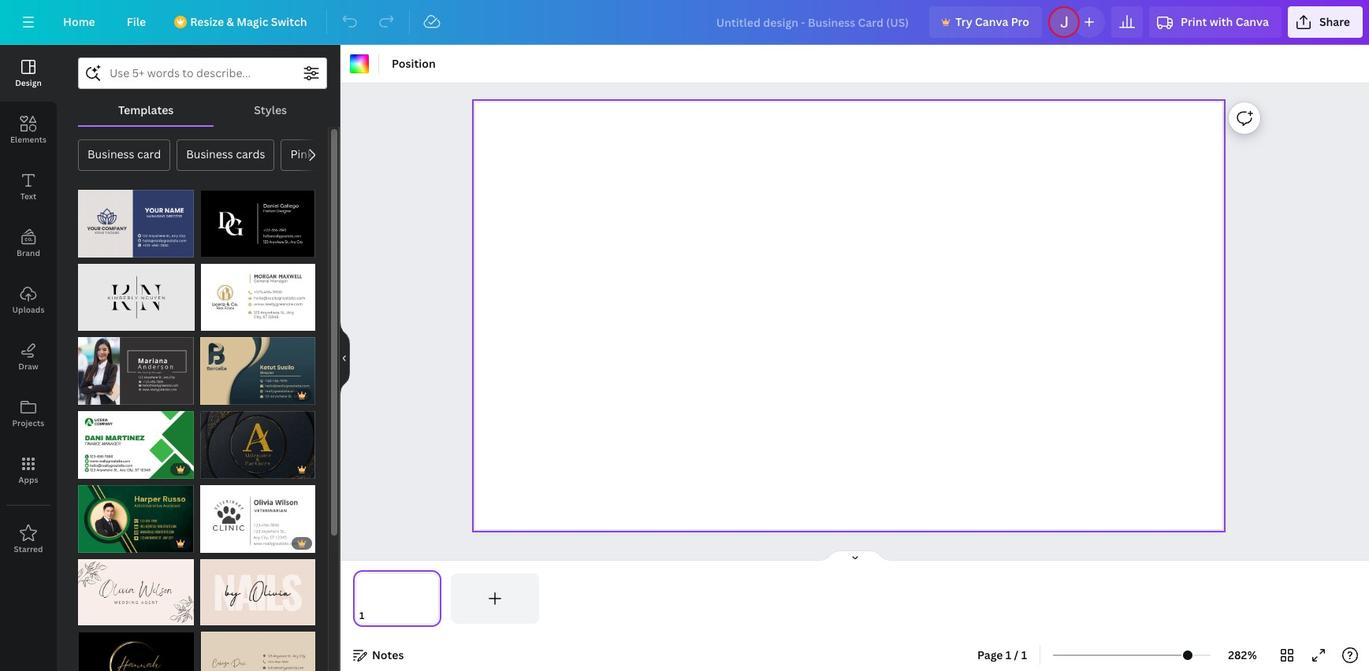 Task type: describe. For each thing, give the bounding box(es) containing it.
try
[[956, 14, 973, 29]]

notes
[[372, 648, 404, 663]]

position button
[[386, 51, 442, 76]]

starred button
[[0, 512, 57, 568]]

starred
[[14, 544, 43, 555]]

2 for 'navy and brown modern business card' group
[[226, 390, 231, 401]]

of for black & gold elegant business card group
[[215, 464, 223, 476]]

1 of 2 for black & gold elegant business card group
[[208, 464, 231, 476]]

black and gold classy minimalist business card group
[[78, 623, 195, 672]]

1 left / on the bottom
[[1006, 648, 1012, 663]]

2 for green and gold modern business card group
[[104, 538, 109, 550]]

1 for green and gold modern business card group
[[86, 538, 91, 550]]

1 of 2 for blush pink typography nail artist business card "group"
[[208, 610, 231, 622]]

canva inside print with canva dropdown button
[[1236, 14, 1269, 29]]

share button
[[1288, 6, 1363, 38]]

pink
[[290, 147, 313, 162]]

1 of 2 for 'navy and brown modern business card' group
[[208, 390, 231, 401]]

business for business card
[[88, 147, 134, 162]]

resize & magic switch
[[190, 14, 307, 29]]

text button
[[0, 158, 57, 215]]

grey black modern elegant name initials monogram business card group
[[78, 255, 195, 331]]

of for simple corporate business card group
[[216, 315, 225, 327]]

2 for black white modern business card group
[[104, 390, 109, 401]]

file button
[[114, 6, 159, 38]]

print with canva
[[1181, 14, 1269, 29]]

page 1 / 1
[[978, 648, 1027, 663]]

draw
[[18, 361, 38, 372]]

home
[[63, 14, 95, 29]]

black white modern business card group
[[78, 328, 194, 405]]

elements button
[[0, 102, 57, 158]]

green and white modern business card group
[[78, 402, 194, 479]]

1 for blue grey minimalist modern business card group
[[86, 242, 91, 254]]

position
[[392, 56, 436, 71]]

hide pages image
[[817, 550, 893, 563]]

page
[[978, 648, 1003, 663]]

apps button
[[0, 442, 57, 499]]

/
[[1014, 648, 1019, 663]]

1 of 2 for blue grey minimalist modern business card group
[[86, 242, 109, 254]]

pink aesthetic handwritten wedding agent business card group
[[78, 550, 194, 626]]

templates button
[[78, 95, 214, 125]]

text
[[20, 191, 37, 202]]

business cards button
[[177, 140, 275, 171]]

of for blush pink typography nail artist business card "group"
[[215, 610, 223, 622]]

share
[[1320, 14, 1351, 29]]

uploads
[[12, 304, 45, 315]]

brand button
[[0, 215, 57, 272]]

home link
[[50, 6, 108, 38]]

2 for green and white modern business card group
[[104, 464, 109, 476]]

2 for blue grey minimalist modern business card group
[[104, 242, 109, 254]]

282% button
[[1217, 643, 1269, 669]]

black and white dog cat veterinary clinic veterinarian single-side business card group
[[200, 476, 315, 554]]

of for green and gold modern business card group
[[93, 538, 102, 550]]

1 of 2 for the grey black modern elegant name initials monogram business card group
[[86, 315, 109, 327]]

try canva pro button
[[930, 6, 1042, 38]]

of for 'navy and brown modern business card' group
[[215, 390, 223, 401]]

1 for black & gold elegant business card group
[[208, 464, 212, 476]]

1 for black white modern business card group
[[86, 390, 91, 401]]

pro
[[1011, 14, 1030, 29]]

with
[[1210, 14, 1233, 29]]

design button
[[0, 45, 57, 102]]

&
[[227, 14, 234, 29]]

blush pink typography nail artist business card group
[[200, 550, 315, 626]]

resize & magic switch button
[[165, 6, 320, 38]]

black & gold elegant business card group
[[200, 402, 315, 479]]

1 for the grey black modern elegant name initials monogram business card group
[[86, 315, 91, 327]]

file
[[127, 14, 146, 29]]



Task type: locate. For each thing, give the bounding box(es) containing it.
1 of 2 up 'navy and brown modern business card' group
[[209, 315, 232, 327]]

2 canva from the left
[[1236, 14, 1269, 29]]

brand
[[17, 248, 40, 259]]

2 inside green and white modern business card group
[[104, 464, 109, 476]]

1 of 2 inside black white modern business card group
[[86, 390, 109, 401]]

of up pink aesthetic handwritten wedding agent business card "group"
[[93, 538, 102, 550]]

1 for blush pink typography nail artist business card "group"
[[208, 610, 212, 622]]

1 of 2 for pink aesthetic handwritten wedding agent business card "group"
[[86, 610, 109, 622]]

main menu bar
[[0, 0, 1370, 45]]

1
[[86, 242, 91, 254], [86, 315, 91, 327], [209, 315, 214, 327], [86, 390, 91, 401], [208, 390, 212, 401], [86, 464, 91, 476], [208, 464, 212, 476], [86, 538, 91, 550], [86, 610, 91, 622], [208, 610, 212, 622], [1006, 648, 1012, 663], [1022, 648, 1027, 663]]

2 business from the left
[[186, 147, 233, 162]]

blue grey minimalist modern business card group
[[78, 181, 194, 258]]

print with canva button
[[1150, 6, 1282, 38]]

of up green and white modern business card group
[[93, 390, 102, 401]]

2 inside black & gold elegant business card group
[[226, 464, 231, 476]]

1 of 2 up green and white modern business card group
[[86, 390, 109, 401]]

black and white dog cat veterinary clinic veterinarian single-side business card image
[[200, 486, 315, 554]]

1 right brand button
[[86, 242, 91, 254]]

2 up the grey black modern elegant name initials monogram business card group
[[104, 242, 109, 254]]

1 inside black white modern business card group
[[86, 390, 91, 401]]

1 of 2 up black and white dog cat veterinary clinic veterinarian single-side business card group at the left bottom of page
[[208, 464, 231, 476]]

business
[[88, 147, 134, 162], [186, 147, 233, 162]]

1 of 2 up black & gold elegant business card group
[[208, 390, 231, 401]]

print
[[1181, 14, 1207, 29]]

1 of 2 up pink aesthetic handwritten wedding agent business card "group"
[[86, 538, 109, 550]]

of inside green and gold modern business card group
[[93, 538, 102, 550]]

business left cards
[[186, 147, 233, 162]]

1 right "side panel" tab list
[[86, 315, 91, 327]]

notes button
[[347, 643, 410, 669]]

1 inside pink aesthetic handwritten wedding agent business card "group"
[[86, 610, 91, 622]]

1 up 'navy and brown modern business card' group
[[209, 315, 214, 327]]

business for business cards
[[186, 147, 233, 162]]

1 for 'navy and brown modern business card' group
[[208, 390, 212, 401]]

2 up black and gold classy minimalist business card group on the left bottom
[[104, 610, 109, 622]]

apps
[[18, 475, 38, 486]]

of up brown  business card "group"
[[215, 610, 223, 622]]

2 up pink aesthetic handwritten wedding agent business card "group"
[[104, 538, 109, 550]]

0 horizontal spatial canva
[[975, 14, 1009, 29]]

1 right / on the bottom
[[1022, 648, 1027, 663]]

2 for black & gold elegant business card group
[[226, 464, 231, 476]]

2 up black & gold elegant business card group
[[226, 390, 231, 401]]

1 of 2 up green and gold modern business card group
[[86, 464, 109, 476]]

elements
[[10, 134, 47, 145]]

card
[[137, 147, 161, 162]]

1 inside blue grey minimalist modern business card group
[[86, 242, 91, 254]]

of inside 'navy and brown modern business card' group
[[215, 390, 223, 401]]

pink button
[[281, 140, 322, 171]]

of up black white modern business card group
[[93, 315, 102, 327]]

2
[[104, 242, 109, 254], [104, 315, 109, 327], [227, 315, 232, 327], [104, 390, 109, 401], [226, 390, 231, 401], [104, 464, 109, 476], [226, 464, 231, 476], [104, 538, 109, 550], [104, 610, 109, 622], [226, 610, 231, 622]]

Design title text field
[[704, 6, 923, 38]]

1 inside the grey black modern elegant name initials monogram business card group
[[86, 315, 91, 327]]

2 up black and white dog cat veterinary clinic veterinarian single-side business card group at the left bottom of page
[[226, 464, 231, 476]]

design
[[15, 77, 42, 88]]

templates
[[118, 102, 174, 117]]

2 inside 'navy and brown modern business card' group
[[226, 390, 231, 401]]

1 inside black & gold elegant business card group
[[208, 464, 212, 476]]

2 inside green and gold modern business card group
[[104, 538, 109, 550]]

2 inside blush pink typography nail artist business card "group"
[[226, 610, 231, 622]]

of up the grey black modern elegant name initials monogram business card group
[[93, 242, 102, 254]]

of for green and white modern business card group
[[93, 464, 102, 476]]

business inside button
[[88, 147, 134, 162]]

1 inside simple corporate business card group
[[209, 315, 214, 327]]

#ffffff image
[[350, 54, 369, 73]]

0 horizontal spatial business
[[88, 147, 134, 162]]

of up 'navy and brown modern business card' group
[[216, 315, 225, 327]]

Page title text field
[[371, 609, 378, 624]]

cards
[[236, 147, 265, 162]]

canva inside the try canva pro button
[[975, 14, 1009, 29]]

2 inside blue grey minimalist modern business card group
[[104, 242, 109, 254]]

magic
[[237, 14, 268, 29]]

2 inside simple corporate business card group
[[227, 315, 232, 327]]

1 inside green and gold modern business card group
[[86, 538, 91, 550]]

styles
[[254, 102, 287, 117]]

of up black & gold elegant business card group
[[215, 390, 223, 401]]

projects button
[[0, 386, 57, 442]]

uploads button
[[0, 272, 57, 329]]

hide image
[[340, 320, 350, 396]]

try canva pro
[[956, 14, 1030, 29]]

of inside black white modern business card group
[[93, 390, 102, 401]]

business cards
[[186, 147, 265, 162]]

2 up brown  business card "group"
[[226, 610, 231, 622]]

1 of 2 up the grey black modern elegant name initials monogram business card group
[[86, 242, 109, 254]]

2 for blush pink typography nail artist business card "group"
[[226, 610, 231, 622]]

switch
[[271, 14, 307, 29]]

green and gold modern business card group
[[78, 476, 194, 554]]

business inside button
[[186, 147, 233, 162]]

1 of 2 up black white modern business card group
[[86, 315, 109, 327]]

navy and brown modern business card group
[[200, 328, 315, 405]]

2 up green and gold modern business card group
[[104, 464, 109, 476]]

1 of 2 inside black & gold elegant business card group
[[208, 464, 231, 476]]

1 of 2 for green and white modern business card group
[[86, 464, 109, 476]]

of inside green and white modern business card group
[[93, 464, 102, 476]]

1 of 2 up black and gold classy minimalist business card group on the left bottom
[[86, 610, 109, 622]]

1 inside green and white modern business card group
[[86, 464, 91, 476]]

1 of 2 inside green and gold modern business card group
[[86, 538, 109, 550]]

1 inside 'navy and brown modern business card' group
[[208, 390, 212, 401]]

1 horizontal spatial canva
[[1236, 14, 1269, 29]]

2 up 'navy and brown modern business card' group
[[227, 315, 232, 327]]

business left card
[[88, 147, 134, 162]]

1 of 2 inside blush pink typography nail artist business card "group"
[[208, 610, 231, 622]]

of for the grey black modern elegant name initials monogram business card group
[[93, 315, 102, 327]]

1 of 2
[[86, 242, 109, 254], [86, 315, 109, 327], [209, 315, 232, 327], [86, 390, 109, 401], [208, 390, 231, 401], [86, 464, 109, 476], [208, 464, 231, 476], [86, 538, 109, 550], [86, 610, 109, 622], [208, 610, 231, 622]]

styles button
[[214, 95, 327, 125]]

of for pink aesthetic handwritten wedding agent business card "group"
[[93, 610, 102, 622]]

of inside the grey black modern elegant name initials monogram business card group
[[93, 315, 102, 327]]

1 of 2 inside the grey black modern elegant name initials monogram business card group
[[86, 315, 109, 327]]

1 inside blush pink typography nail artist business card "group"
[[208, 610, 212, 622]]

1 horizontal spatial business
[[186, 147, 233, 162]]

1 for simple corporate business card group
[[209, 315, 214, 327]]

of inside simple corporate business card group
[[216, 315, 225, 327]]

business card
[[88, 147, 161, 162]]

of inside blue grey minimalist modern business card group
[[93, 242, 102, 254]]

side panel tab list
[[0, 45, 57, 568]]

1 for pink aesthetic handwritten wedding agent business card "group"
[[86, 610, 91, 622]]

1 business from the left
[[88, 147, 134, 162]]

2 up black white modern business card group
[[104, 315, 109, 327]]

2 up green and white modern business card group
[[104, 390, 109, 401]]

business card button
[[78, 140, 170, 171]]

black and white simple personal business card group
[[200, 181, 315, 258]]

2 for pink aesthetic handwritten wedding agent business card "group"
[[104, 610, 109, 622]]

of up black and white dog cat veterinary clinic veterinarian single-side business card group at the left bottom of page
[[215, 464, 223, 476]]

2 inside the grey black modern elegant name initials monogram business card group
[[104, 315, 109, 327]]

1 of 2 for simple corporate business card group
[[209, 315, 232, 327]]

1 right projects button
[[86, 390, 91, 401]]

canva right the try
[[975, 14, 1009, 29]]

brown  business card group
[[201, 623, 315, 672]]

Use 5+ words to describe... search field
[[110, 58, 296, 88]]

1 of 2 up brown  business card "group"
[[208, 610, 231, 622]]

2 for the grey black modern elegant name initials monogram business card group
[[104, 315, 109, 327]]

canva right with
[[1236, 14, 1269, 29]]

2 inside black white modern business card group
[[104, 390, 109, 401]]

1 up brown  business card "group"
[[208, 610, 212, 622]]

282%
[[1229, 648, 1257, 663]]

of for black white modern business card group
[[93, 390, 102, 401]]

resize
[[190, 14, 224, 29]]

of up black and gold classy minimalist business card group on the left bottom
[[93, 610, 102, 622]]

1 of 2 inside pink aesthetic handwritten wedding agent business card "group"
[[86, 610, 109, 622]]

of inside black & gold elegant business card group
[[215, 464, 223, 476]]

1 for green and white modern business card group
[[86, 464, 91, 476]]

1 up black and gold classy minimalist business card group on the left bottom
[[86, 610, 91, 622]]

1 canva from the left
[[975, 14, 1009, 29]]

1 right the starred button
[[86, 538, 91, 550]]

1 right the apps button
[[86, 464, 91, 476]]

1 of 2 inside green and white modern business card group
[[86, 464, 109, 476]]

1 of 2 inside 'navy and brown modern business card' group
[[208, 390, 231, 401]]

1 up black and white dog cat veterinary clinic veterinarian single-side business card group at the left bottom of page
[[208, 464, 212, 476]]

projects
[[12, 418, 44, 429]]

of for blue grey minimalist modern business card group
[[93, 242, 102, 254]]

of inside pink aesthetic handwritten wedding agent business card "group"
[[93, 610, 102, 622]]

1 of 2 inside blue grey minimalist modern business card group
[[86, 242, 109, 254]]

2 for simple corporate business card group
[[227, 315, 232, 327]]

page 1 image
[[353, 574, 442, 624]]

draw button
[[0, 329, 57, 386]]

1 up black & gold elegant business card group
[[208, 390, 212, 401]]

canva
[[975, 14, 1009, 29], [1236, 14, 1269, 29]]

1 of 2 for black white modern business card group
[[86, 390, 109, 401]]

simple corporate business card group
[[201, 255, 315, 331]]

of
[[93, 242, 102, 254], [93, 315, 102, 327], [216, 315, 225, 327], [93, 390, 102, 401], [215, 390, 223, 401], [93, 464, 102, 476], [215, 464, 223, 476], [93, 538, 102, 550], [93, 610, 102, 622], [215, 610, 223, 622]]

1 of 2 for green and gold modern business card group
[[86, 538, 109, 550]]

2 inside pink aesthetic handwritten wedding agent business card "group"
[[104, 610, 109, 622]]

of up green and gold modern business card group
[[93, 464, 102, 476]]

of inside blush pink typography nail artist business card "group"
[[215, 610, 223, 622]]

1 of 2 inside simple corporate business card group
[[209, 315, 232, 327]]



Task type: vqa. For each thing, say whether or not it's contained in the screenshot.
leftmost the 'and'
no



